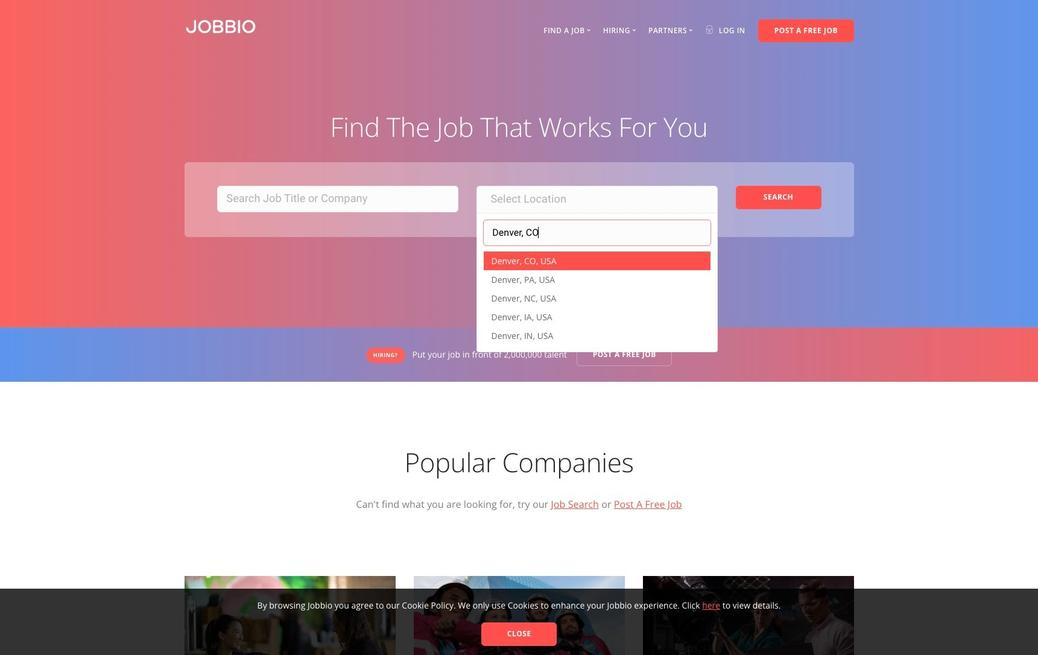 Task type: vqa. For each thing, say whether or not it's contained in the screenshot.
Lock 2 icon
yes



Task type: describe. For each thing, give the bounding box(es) containing it.
3 image image from the left
[[643, 576, 854, 655]]

Search Job Title or Company text field
[[217, 185, 458, 212]]

2 image image from the left
[[413, 576, 625, 655]]

5 option from the top
[[483, 327, 710, 345]]

logo image
[[184, 19, 256, 34]]

1 image image from the left
[[184, 576, 395, 655]]



Task type: locate. For each thing, give the bounding box(es) containing it.
1 option from the top
[[483, 252, 710, 270]]

2 option from the top
[[483, 270, 710, 289]]

lock 2 image
[[705, 25, 714, 34]]

2 horizontal spatial image image
[[643, 576, 854, 655]]

option
[[483, 252, 710, 270], [483, 270, 710, 289], [483, 289, 710, 308], [483, 308, 710, 327], [483, 327, 710, 345]]

image image
[[184, 576, 395, 655], [413, 576, 625, 655], [643, 576, 854, 655]]

list box
[[483, 249, 710, 348]]

None search field
[[483, 219, 711, 246]]

3 option from the top
[[483, 289, 710, 308]]

0 horizontal spatial image image
[[184, 576, 395, 655]]

4 option from the top
[[483, 308, 710, 327]]

1 horizontal spatial image image
[[413, 576, 625, 655]]



